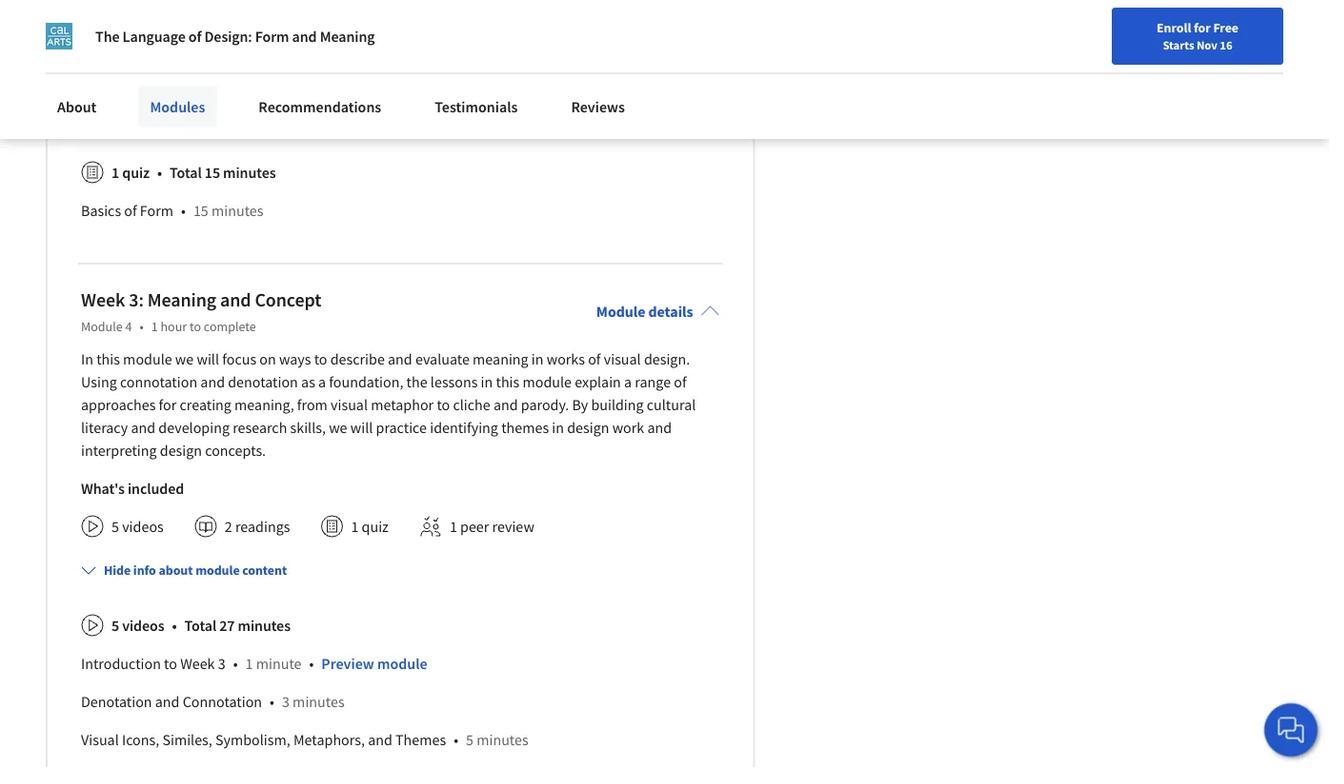 Task type: describe. For each thing, give the bounding box(es) containing it.
california institute of the arts image
[[46, 23, 72, 50]]

hide info about module content region
[[81, 0, 720, 237]]

of up cultural
[[674, 373, 687, 392]]

and up the
[[388, 350, 412, 369]]

meaning
[[473, 350, 528, 369]]

0 vertical spatial we
[[175, 350, 194, 369]]

4 inside hide info about module content region
[[233, 34, 241, 53]]

approaches
[[81, 396, 156, 415]]

range
[[635, 373, 671, 392]]

• total 15 minutes
[[157, 163, 276, 182]]

lessons
[[430, 373, 478, 392]]

complete
[[204, 318, 256, 336]]

denotation
[[228, 373, 298, 392]]

cultural
[[647, 396, 696, 415]]

by
[[572, 396, 588, 415]]

denotation
[[81, 693, 152, 712]]

27
[[219, 617, 235, 636]]

recommendations
[[259, 97, 381, 116]]

denotation and connotation • 3 minutes
[[81, 693, 344, 712]]

minute
[[256, 655, 302, 674]]

and up similes,
[[155, 693, 180, 712]]

case study/demonstration critiques: introduction
[[81, 110, 399, 129]]

enroll for free starts nov 16
[[1157, 19, 1238, 52]]

1 horizontal spatial readings
[[235, 518, 290, 537]]

research
[[233, 418, 287, 437]]

evaluate
[[415, 350, 470, 369]]

1 videos from the top
[[122, 518, 164, 537]]

foundation,
[[329, 373, 403, 392]]

to inside info about module content element
[[164, 655, 177, 674]]

meaning,
[[234, 396, 294, 415]]

module details
[[596, 302, 693, 321]]

visual icons, similes, symbolism, metaphors, and themes • 5 minutes
[[81, 731, 528, 750]]

and up the interpreting in the left of the page
[[131, 418, 155, 437]]

preview
[[321, 655, 374, 674]]

readings inside hide info about module content region
[[122, 34, 178, 53]]

• up basics of form • 15 minutes
[[157, 163, 162, 182]]

content
[[242, 562, 287, 579]]

0 horizontal spatial will
[[197, 350, 219, 369]]

critiques:
[[255, 110, 316, 129]]

case
[[81, 110, 111, 129]]

1 horizontal spatial 2 readings
[[225, 518, 290, 537]]

16
[[1220, 37, 1232, 52]]

hide
[[104, 562, 131, 579]]

lexicon and bibliography: basics of form • 2 minutes
[[81, 72, 423, 91]]

hide info about module content
[[104, 562, 287, 579]]

• right language at top
[[186, 34, 190, 53]]

module inside hide info about module content dropdown button
[[195, 562, 240, 579]]

1 vertical spatial in
[[481, 373, 493, 392]]

enroll
[[1157, 19, 1191, 36]]

1 inside week 3: meaning and concept module 4 • 1 hour to complete
[[151, 318, 158, 336]]

find
[[799, 60, 824, 77]]

visual
[[81, 731, 119, 750]]

free
[[1213, 19, 1238, 36]]

modules link
[[139, 86, 217, 128]]

concepts.
[[205, 441, 266, 460]]

quiz inside hide info about module content region
[[122, 163, 150, 182]]

the
[[95, 27, 120, 46]]

english
[[1018, 60, 1064, 79]]

• left 27
[[172, 617, 177, 636]]

new
[[855, 60, 880, 77]]

2 vertical spatial in
[[552, 418, 564, 437]]

design.
[[644, 350, 690, 369]]

• right minute
[[309, 655, 314, 674]]

module inside week 3: meaning and concept module 4 • 1 hour to complete
[[81, 318, 123, 336]]

describe
[[330, 350, 385, 369]]

• total 4 minutes
[[186, 34, 296, 53]]

reviews
[[571, 97, 625, 116]]

creating
[[180, 396, 231, 415]]

total for total 15 minutes
[[170, 163, 202, 182]]

0 vertical spatial basics
[[248, 72, 288, 91]]

similes,
[[162, 731, 212, 750]]

module up connotation
[[123, 350, 172, 369]]

starts
[[1163, 37, 1194, 52]]

week inside week 3: meaning and concept module 4 • 1 hour to complete
[[81, 288, 125, 312]]

about
[[159, 562, 193, 579]]

lexicon
[[81, 72, 129, 91]]

from
[[297, 396, 328, 415]]

english button
[[984, 38, 1099, 100]]

1 inside info about module content element
[[245, 655, 253, 674]]

metaphor
[[371, 396, 434, 415]]

4 inside week 3: meaning and concept module 4 • 1 hour to complete
[[125, 318, 132, 336]]

metaphors,
[[293, 731, 365, 750]]

icons,
[[122, 731, 159, 750]]

• total 27 minutes
[[172, 617, 291, 636]]

• down minute
[[270, 693, 274, 712]]

reviews link
[[560, 86, 636, 128]]

0 vertical spatial this
[[96, 350, 120, 369]]

find your new career
[[799, 60, 919, 77]]

hour
[[160, 318, 187, 336]]

testimonials
[[435, 97, 518, 116]]

hide info about module content button
[[73, 554, 295, 588]]

study/demonstration
[[114, 110, 252, 129]]

for
[[30, 10, 51, 29]]

0 horizontal spatial design
[[160, 441, 202, 460]]

0 vertical spatial design
[[567, 418, 609, 437]]

themes
[[395, 731, 446, 750]]

1 horizontal spatial 3
[[282, 693, 290, 712]]

literacy
[[81, 418, 128, 437]]

interpreting
[[81, 441, 157, 460]]

info about module content element
[[73, 546, 720, 769]]

0 horizontal spatial basics
[[81, 201, 121, 220]]

your
[[827, 60, 852, 77]]

explain
[[575, 373, 621, 392]]

1 a from the left
[[318, 373, 326, 392]]

about
[[57, 97, 97, 116]]

1 vertical spatial 15
[[193, 201, 208, 220]]

shopping cart: 1 item image
[[938, 52, 974, 83]]



Task type: vqa. For each thing, say whether or not it's contained in the screenshot.
building on the left bottom of the page
yes



Task type: locate. For each thing, give the bounding box(es) containing it.
info
[[133, 562, 156, 579]]

1 horizontal spatial this
[[496, 373, 519, 392]]

0 horizontal spatial readings
[[122, 34, 178, 53]]

visual down foundation,
[[331, 396, 368, 415]]

0 vertical spatial form
[[255, 27, 289, 46]]

and up lexicon and bibliography: basics of form • 2 minutes
[[292, 27, 317, 46]]

0 horizontal spatial introduction
[[81, 655, 161, 674]]

1 horizontal spatial quiz
[[362, 518, 389, 537]]

0 horizontal spatial we
[[175, 350, 194, 369]]

week up denotation and connotation • 3 minutes
[[180, 655, 215, 674]]

2 5 videos from the top
[[111, 617, 164, 636]]

module up parody.
[[523, 373, 572, 392]]

0 vertical spatial introduction
[[319, 110, 399, 129]]

details
[[648, 302, 693, 321]]

1 peer review
[[450, 518, 534, 537]]

and
[[292, 27, 317, 46], [132, 72, 157, 91], [220, 288, 251, 312], [388, 350, 412, 369], [200, 373, 225, 392], [493, 396, 518, 415], [131, 418, 155, 437], [647, 418, 672, 437], [155, 693, 180, 712], [368, 731, 392, 750]]

ways
[[279, 350, 311, 369]]

will left practice
[[350, 418, 373, 437]]

and inside hide info about module content region
[[132, 72, 157, 91]]

and up creating
[[200, 373, 225, 392]]

form
[[255, 27, 289, 46], [307, 72, 341, 91], [140, 201, 173, 220]]

0 vertical spatial 2 readings
[[111, 34, 178, 53]]

1 horizontal spatial week
[[180, 655, 215, 674]]

for down connotation
[[159, 396, 177, 415]]

2
[[111, 34, 119, 53], [360, 72, 368, 91], [419, 110, 426, 129], [225, 518, 232, 537]]

week inside info about module content element
[[180, 655, 215, 674]]

using
[[81, 373, 117, 392]]

1 vertical spatial week
[[180, 655, 215, 674]]

design down by
[[567, 418, 609, 437]]

total for total 27 minutes
[[184, 617, 216, 636]]

introduction right "critiques:"
[[319, 110, 399, 129]]

2 up hide info about module content at the left bottom of the page
[[225, 518, 232, 537]]

meaning up hour
[[147, 288, 216, 312]]

meaning inside week 3: meaning and concept module 4 • 1 hour to complete
[[147, 288, 216, 312]]

practice
[[376, 418, 427, 437]]

0 vertical spatial for
[[1194, 19, 1211, 36]]

0 vertical spatial 4
[[233, 34, 241, 53]]

0 horizontal spatial this
[[96, 350, 120, 369]]

and left themes
[[368, 731, 392, 750]]

5 videos down info
[[111, 617, 164, 636]]

preview module link
[[321, 655, 427, 674]]

themes
[[501, 418, 549, 437]]

2 readings
[[111, 34, 178, 53], [225, 518, 290, 537]]

1 horizontal spatial 4
[[233, 34, 241, 53]]

what's included
[[81, 479, 184, 498]]

in down parody.
[[552, 418, 564, 437]]

visual
[[604, 350, 641, 369], [331, 396, 368, 415]]

0 horizontal spatial for
[[159, 396, 177, 415]]

2 left testimonials
[[419, 110, 426, 129]]

for individuals
[[30, 10, 127, 29]]

2 vertical spatial form
[[140, 201, 173, 220]]

skills,
[[290, 418, 326, 437]]

15 down the • total 15 minutes
[[193, 201, 208, 220]]

form down the • total 15 minutes
[[140, 201, 173, 220]]

1 quiz inside hide info about module content region
[[111, 163, 150, 182]]

connotation
[[183, 693, 262, 712]]

1 vertical spatial visual
[[331, 396, 368, 415]]

• down 3:
[[140, 318, 144, 336]]

0 vertical spatial 3
[[218, 655, 226, 674]]

we down hour
[[175, 350, 194, 369]]

on
[[259, 350, 276, 369]]

0 vertical spatial week
[[81, 288, 125, 312]]

2 a from the left
[[624, 373, 632, 392]]

readings up content
[[235, 518, 290, 537]]

1 inside hide info about module content region
[[111, 163, 119, 182]]

0 vertical spatial 5
[[111, 518, 119, 537]]

0 vertical spatial 5 videos
[[111, 518, 164, 537]]

works
[[547, 350, 585, 369]]

chat with us image
[[1276, 715, 1306, 746]]

of up explain
[[588, 350, 601, 369]]

5
[[111, 518, 119, 537], [111, 617, 119, 636], [466, 731, 473, 750]]

this right in
[[96, 350, 120, 369]]

1 vertical spatial 5
[[111, 617, 119, 636]]

15 up basics of form • 15 minutes
[[205, 163, 220, 182]]

for inside "in this module we will focus on ways to describe and evaluate meaning in works of visual design. using connotation and denotation as a foundation, the lessons in this module explain a range of approaches for creating meaning, from visual metaphor to cliche and parody. by building cultural literacy and developing research skills, we will practice identifying themes in design work and interpreting design concepts."
[[159, 396, 177, 415]]

of up recommendations
[[291, 72, 304, 91]]

1 vertical spatial 3
[[282, 693, 290, 712]]

4
[[233, 34, 241, 53], [125, 318, 132, 336]]

total for total 4 minutes
[[198, 34, 230, 53]]

for inside enroll for free starts nov 16
[[1194, 19, 1211, 36]]

• inside week 3: meaning and concept module 4 • 1 hour to complete
[[140, 318, 144, 336]]

videos down info
[[122, 617, 164, 636]]

1 vertical spatial basics
[[81, 201, 121, 220]]

as
[[301, 373, 315, 392]]

total up basics of form • 15 minutes
[[170, 163, 202, 182]]

0 horizontal spatial quiz
[[122, 163, 150, 182]]

basics of form • 15 minutes
[[81, 201, 263, 220]]

0 horizontal spatial visual
[[331, 396, 368, 415]]

meaning up recommendations
[[320, 27, 375, 46]]

a
[[318, 373, 326, 392], [624, 373, 632, 392]]

a left range
[[624, 373, 632, 392]]

0 horizontal spatial 1 quiz
[[111, 163, 150, 182]]

basics down 'case'
[[81, 201, 121, 220]]

of left the "design:"
[[188, 27, 201, 46]]

module right the preview in the bottom of the page
[[377, 655, 427, 674]]

testimonials link
[[423, 86, 529, 128]]

quiz
[[122, 163, 150, 182], [362, 518, 389, 537]]

1 vertical spatial for
[[159, 396, 177, 415]]

basics
[[248, 72, 288, 91], [81, 201, 121, 220]]

1 vertical spatial total
[[170, 163, 202, 182]]

2 horizontal spatial form
[[307, 72, 341, 91]]

1 vertical spatial meaning
[[147, 288, 216, 312]]

2 vertical spatial 5
[[466, 731, 473, 750]]

1 vertical spatial 2 readings
[[225, 518, 290, 537]]

1 vertical spatial this
[[496, 373, 519, 392]]

what's
[[81, 479, 125, 498]]

2 readings up content
[[225, 518, 290, 537]]

5 right themes
[[466, 731, 473, 750]]

and down cultural
[[647, 418, 672, 437]]

1 horizontal spatial will
[[350, 418, 373, 437]]

introduction up 'denotation' at the left
[[81, 655, 161, 674]]

2 vertical spatial total
[[184, 617, 216, 636]]

2 up recommendations
[[360, 72, 368, 91]]

symbolism,
[[215, 731, 290, 750]]

5 videos down what's included
[[111, 518, 164, 537]]

0 horizontal spatial 3
[[218, 655, 226, 674]]

parody.
[[521, 396, 569, 415]]

individuals
[[54, 10, 127, 29]]

0 horizontal spatial a
[[318, 373, 326, 392]]

3
[[218, 655, 226, 674], [282, 693, 290, 712]]

of
[[188, 27, 201, 46], [291, 72, 304, 91], [124, 201, 137, 220], [588, 350, 601, 369], [674, 373, 687, 392]]

total up bibliography:
[[198, 34, 230, 53]]

5 videos
[[111, 518, 164, 537], [111, 617, 164, 636]]

design down developing
[[160, 441, 202, 460]]

total left 27
[[184, 617, 216, 636]]

to inside week 3: meaning and concept module 4 • 1 hour to complete
[[190, 318, 201, 336]]

1 horizontal spatial design
[[567, 418, 609, 437]]

module right the about
[[195, 562, 240, 579]]

1 vertical spatial introduction
[[81, 655, 161, 674]]

readings
[[122, 34, 178, 53], [235, 518, 290, 537]]

introduction
[[319, 110, 399, 129], [81, 655, 161, 674]]

total
[[198, 34, 230, 53], [170, 163, 202, 182], [184, 617, 216, 636]]

meaning
[[320, 27, 375, 46], [147, 288, 216, 312]]

3 down minute
[[282, 693, 290, 712]]

the language of design: form and meaning
[[95, 27, 375, 46]]

1 vertical spatial videos
[[122, 617, 164, 636]]

1 horizontal spatial 1 quiz
[[351, 518, 389, 537]]

1 horizontal spatial introduction
[[319, 110, 399, 129]]

bibliography:
[[160, 72, 245, 91]]

the
[[406, 373, 427, 392]]

1 vertical spatial quiz
[[362, 518, 389, 537]]

minutes
[[244, 34, 296, 53], [371, 72, 423, 91], [429, 110, 481, 129], [223, 163, 276, 182], [211, 201, 263, 220], [238, 617, 291, 636], [293, 693, 344, 712], [477, 731, 528, 750]]

and right lexicon
[[132, 72, 157, 91]]

in
[[81, 350, 93, 369]]

introduction inside hide info about module content region
[[319, 110, 399, 129]]

connotation
[[120, 373, 197, 392]]

form up recommendations
[[307, 72, 341, 91]]

2 readings inside hide info about module content region
[[111, 34, 178, 53]]

career
[[882, 60, 919, 77]]

developing
[[158, 418, 230, 437]]

videos down what's included
[[122, 518, 164, 537]]

1 horizontal spatial we
[[329, 418, 347, 437]]

1 horizontal spatial basics
[[248, 72, 288, 91]]

0 vertical spatial in
[[531, 350, 544, 369]]

review
[[492, 518, 534, 537]]

show notifications image
[[1126, 62, 1149, 85]]

5 down hide at the bottom of the page
[[111, 617, 119, 636]]

0 vertical spatial total
[[198, 34, 230, 53]]

to
[[190, 318, 201, 336], [314, 350, 327, 369], [437, 396, 450, 415], [164, 655, 177, 674]]

3 up connotation
[[218, 655, 226, 674]]

module
[[596, 302, 645, 321], [81, 318, 123, 336]]

0 horizontal spatial 4
[[125, 318, 132, 336]]

1 horizontal spatial form
[[255, 27, 289, 46]]

0 horizontal spatial meaning
[[147, 288, 216, 312]]

0 horizontal spatial module
[[81, 318, 123, 336]]

of up 3:
[[124, 201, 137, 220]]

to down lessons
[[437, 396, 450, 415]]

1 horizontal spatial in
[[531, 350, 544, 369]]

module
[[123, 350, 172, 369], [523, 373, 572, 392], [195, 562, 240, 579], [377, 655, 427, 674]]

• down the • total 15 minutes
[[181, 201, 186, 220]]

1 quiz
[[111, 163, 150, 182], [351, 518, 389, 537]]

0 horizontal spatial 2 readings
[[111, 34, 178, 53]]

focus
[[222, 350, 256, 369]]

1 vertical spatial readings
[[235, 518, 290, 537]]

week left 3:
[[81, 288, 125, 312]]

1 vertical spatial 1 quiz
[[351, 518, 389, 537]]

basics up "critiques:"
[[248, 72, 288, 91]]

nov
[[1197, 37, 1217, 52]]

1 5 videos from the top
[[111, 518, 164, 537]]

• down • total 27 minutes
[[233, 655, 238, 674]]

None search field
[[272, 50, 548, 88]]

introduction to week 3 • 1 minute • preview module
[[81, 655, 427, 674]]

5 down "what's"
[[111, 518, 119, 537]]

week
[[81, 288, 125, 312], [180, 655, 215, 674]]

1 horizontal spatial a
[[624, 373, 632, 392]]

in left the works
[[531, 350, 544, 369]]

0 horizontal spatial week
[[81, 288, 125, 312]]

1 horizontal spatial visual
[[604, 350, 641, 369]]

we right skills,
[[329, 418, 347, 437]]

1 horizontal spatial meaning
[[320, 27, 375, 46]]

1 vertical spatial design
[[160, 441, 202, 460]]

a right as
[[318, 373, 326, 392]]

2 videos from the top
[[122, 617, 164, 636]]

work
[[612, 418, 644, 437]]

and up themes
[[493, 396, 518, 415]]

in down meaning
[[481, 373, 493, 392]]

form right the "design:"
[[255, 27, 289, 46]]

1 vertical spatial 5 videos
[[111, 617, 164, 636]]

1 vertical spatial we
[[329, 418, 347, 437]]

language
[[122, 27, 185, 46]]

0 vertical spatial quiz
[[122, 163, 150, 182]]

3:
[[129, 288, 144, 312]]

module left details
[[596, 302, 645, 321]]

0 vertical spatial readings
[[122, 34, 178, 53]]

0 vertical spatial visual
[[604, 350, 641, 369]]

modules
[[150, 97, 205, 116]]

5 videos inside info about module content element
[[111, 617, 164, 636]]

0 vertical spatial 1 quiz
[[111, 163, 150, 182]]

and inside week 3: meaning and concept module 4 • 1 hour to complete
[[220, 288, 251, 312]]

2 down individuals
[[111, 34, 119, 53]]

4 up lexicon and bibliography: basics of form • 2 minutes
[[233, 34, 241, 53]]

0 vertical spatial videos
[[122, 518, 164, 537]]

1 horizontal spatial module
[[596, 302, 645, 321]]

to right hour
[[190, 318, 201, 336]]

• right themes
[[454, 731, 458, 750]]

about link
[[46, 86, 108, 128]]

2 readings up lexicon
[[111, 34, 178, 53]]

2 horizontal spatial in
[[552, 418, 564, 437]]

2 minutes
[[419, 110, 481, 129]]

1 vertical spatial will
[[350, 418, 373, 437]]

module up in
[[81, 318, 123, 336]]

find your new career link
[[790, 57, 928, 81]]

to up denotation and connotation • 3 minutes
[[164, 655, 177, 674]]

week 3: meaning and concept module 4 • 1 hour to complete
[[81, 288, 321, 336]]

videos inside info about module content element
[[122, 617, 164, 636]]

total inside info about module content element
[[184, 617, 216, 636]]

0 vertical spatial 15
[[205, 163, 220, 182]]

introduction inside info about module content element
[[81, 655, 161, 674]]

0 vertical spatial meaning
[[320, 27, 375, 46]]

0 horizontal spatial form
[[140, 201, 173, 220]]

cliche
[[453, 396, 490, 415]]

this down meaning
[[496, 373, 519, 392]]

will
[[197, 350, 219, 369], [350, 418, 373, 437]]

1 vertical spatial 4
[[125, 318, 132, 336]]

1 vertical spatial form
[[307, 72, 341, 91]]

for up nov
[[1194, 19, 1211, 36]]

identifying
[[430, 418, 498, 437]]

0 vertical spatial will
[[197, 350, 219, 369]]

4 down 3:
[[125, 318, 132, 336]]

videos
[[122, 518, 164, 537], [122, 617, 164, 636]]

in this module we will focus on ways to describe and evaluate meaning in works of visual design. using connotation and denotation as a foundation, the lessons in this module explain a range of approaches for creating meaning, from visual metaphor to cliche and parody. by building cultural literacy and developing research skills, we will practice identifying themes in design work and interpreting design concepts.
[[81, 350, 696, 460]]

will left focus on the left of page
[[197, 350, 219, 369]]

and up complete
[[220, 288, 251, 312]]

1 horizontal spatial for
[[1194, 19, 1211, 36]]

• up recommendations
[[348, 72, 353, 91]]

coursera image
[[23, 54, 144, 84]]

visual up explain
[[604, 350, 641, 369]]

to right ways
[[314, 350, 327, 369]]

0 horizontal spatial in
[[481, 373, 493, 392]]

readings right the
[[122, 34, 178, 53]]



